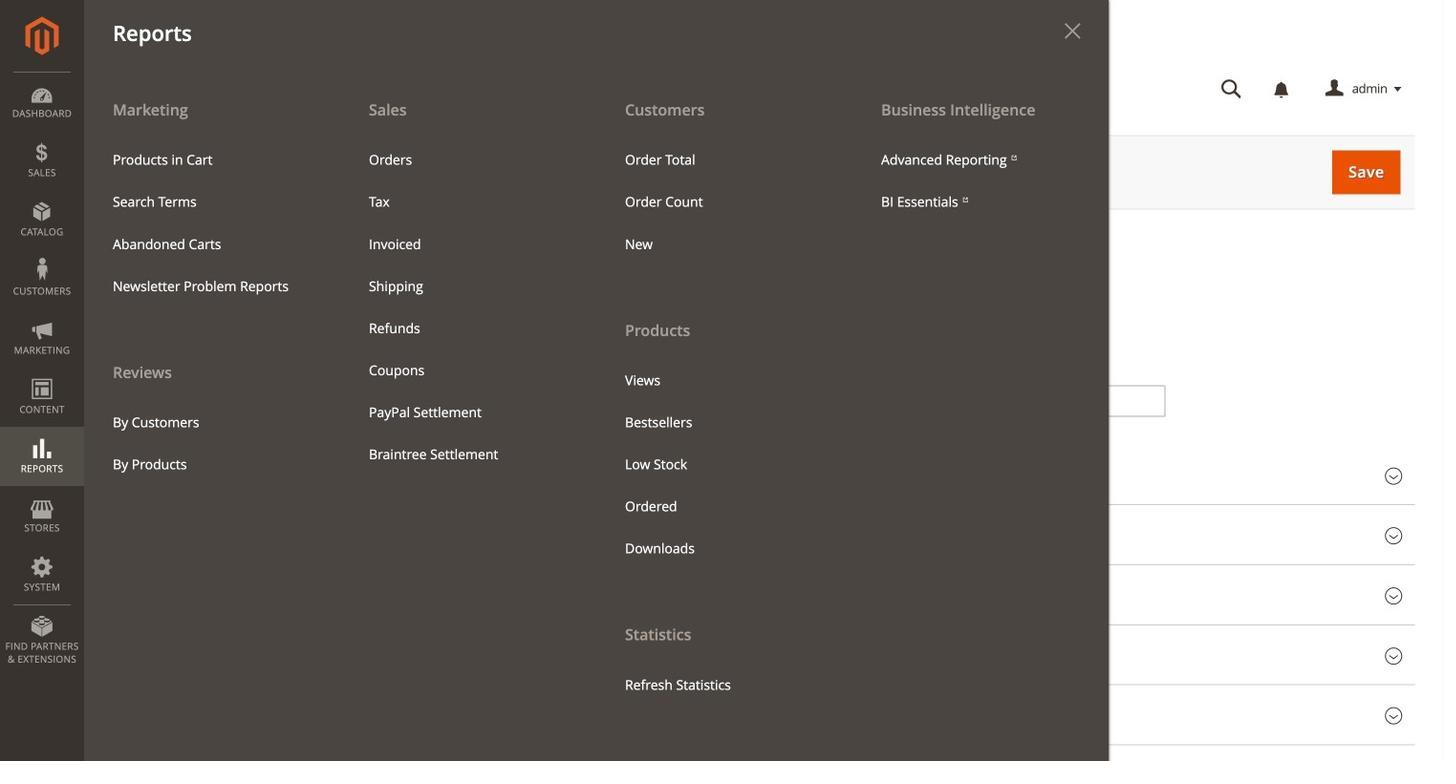 Task type: describe. For each thing, give the bounding box(es) containing it.
magento admin panel image
[[25, 16, 59, 55]]



Task type: locate. For each thing, give the bounding box(es) containing it.
menu
[[84, 88, 1109, 762], [84, 88, 340, 486], [597, 88, 853, 707], [98, 139, 326, 308], [355, 139, 582, 476], [611, 139, 838, 266], [867, 139, 1095, 223], [611, 360, 838, 570], [98, 402, 326, 486]]

menu bar
[[0, 0, 1109, 762]]

None text field
[[695, 386, 1166, 417]]



